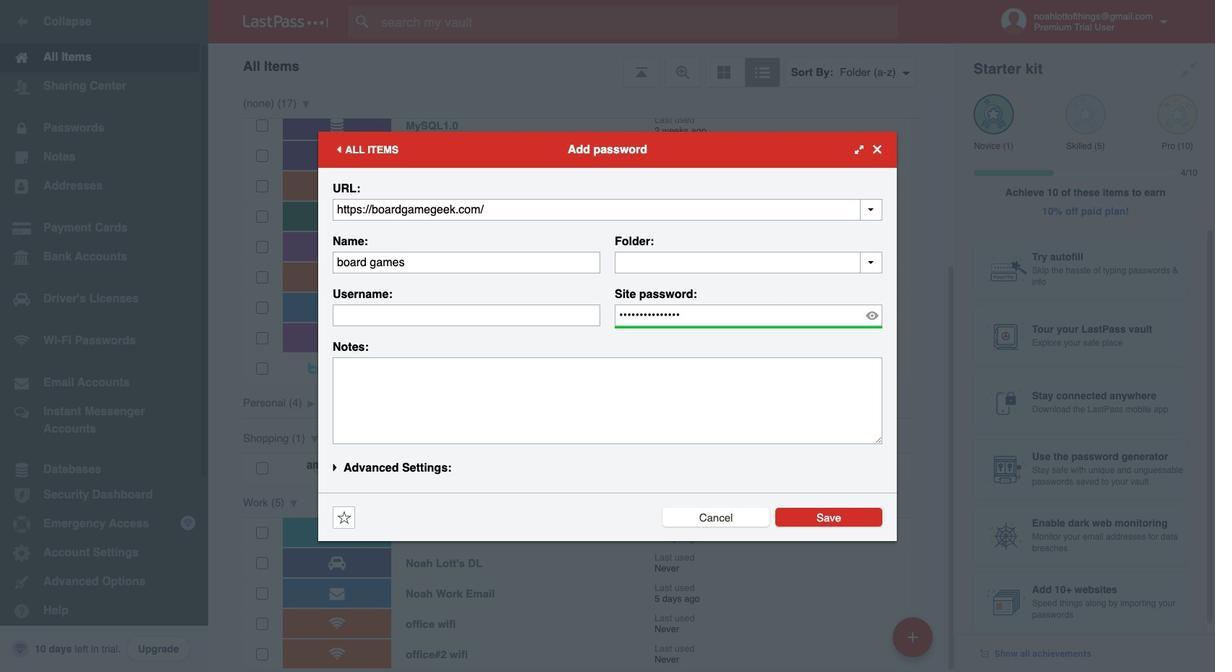 Task type: vqa. For each thing, say whether or not it's contained in the screenshot.
New item Element
no



Task type: locate. For each thing, give the bounding box(es) containing it.
search my vault text field
[[349, 6, 927, 38]]

dialog
[[318, 131, 897, 541]]

None text field
[[333, 199, 883, 220], [333, 251, 601, 273], [333, 357, 883, 444], [333, 199, 883, 220], [333, 251, 601, 273], [333, 357, 883, 444]]

new item image
[[908, 632, 918, 642]]

None password field
[[615, 304, 883, 326]]

main navigation navigation
[[0, 0, 208, 672]]

new item navigation
[[888, 613, 942, 672]]

None text field
[[615, 251, 883, 273], [333, 304, 601, 326], [615, 251, 883, 273], [333, 304, 601, 326]]



Task type: describe. For each thing, give the bounding box(es) containing it.
Search search field
[[349, 6, 927, 38]]

lastpass image
[[243, 15, 329, 28]]

vault options navigation
[[208, 43, 957, 87]]



